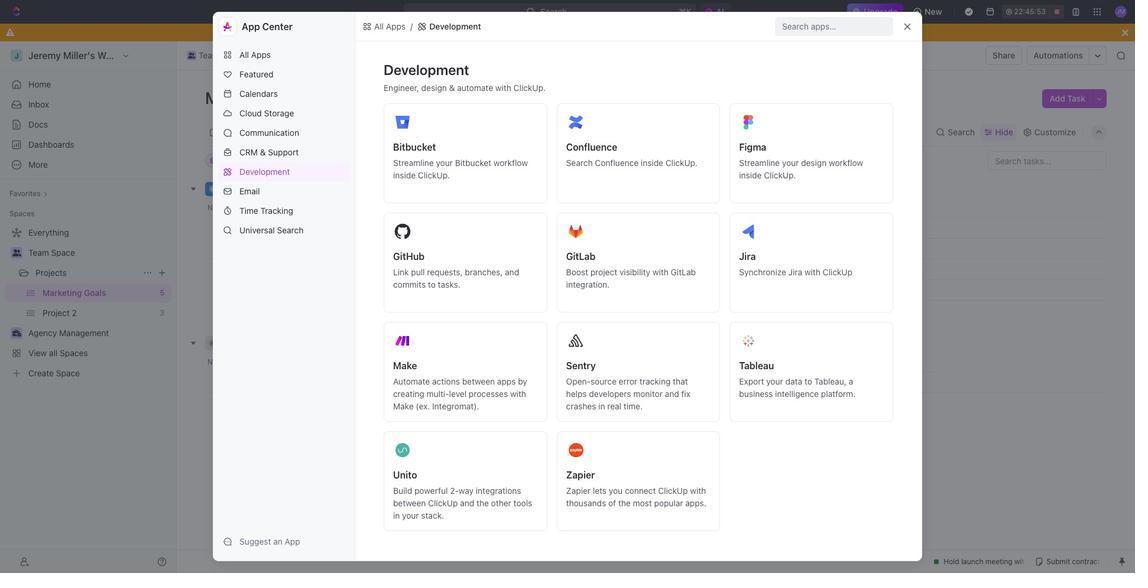 Task type: describe. For each thing, give the bounding box(es) containing it.
github
[[393, 251, 425, 262]]

2 zapier from the top
[[567, 486, 591, 496]]

0 vertical spatial all
[[374, 21, 384, 31]]

your for tableau
[[767, 377, 784, 387]]

unito
[[393, 470, 417, 481]]

1 vertical spatial confluence
[[595, 158, 639, 168]]

0 vertical spatial jira
[[740, 251, 756, 262]]

link
[[393, 267, 409, 277]]

want
[[472, 27, 491, 37]]

time tracking link
[[218, 202, 350, 221]]

suggest
[[240, 537, 271, 547]]

0 vertical spatial projects link
[[255, 49, 304, 63]]

calendars
[[240, 89, 278, 99]]

0 vertical spatial confluence
[[567, 142, 618, 153]]

projects link inside tree
[[35, 264, 138, 283]]

1 horizontal spatial to
[[493, 27, 501, 37]]

boost
[[567, 267, 589, 277]]

/ for team space
[[251, 50, 253, 60]]

0 horizontal spatial in
[[221, 185, 228, 193]]

1 vertical spatial apps
[[251, 50, 271, 60]]

1 horizontal spatial add task button
[[1043, 89, 1093, 108]]

favorites button
[[5, 187, 53, 201]]

level
[[449, 389, 467, 399]]

design inside figma streamline your design workflow inside clickup.
[[802, 158, 827, 168]]

workflow for bitbucket
[[494, 158, 528, 168]]

0 horizontal spatial add task button
[[305, 182, 355, 196]]

to inside "tableau export your data to tableau, a business intelligence platform."
[[805, 377, 813, 387]]

hide button
[[982, 124, 1017, 140]]

connect
[[625, 486, 656, 496]]

you inside zapier zapier lets you connect clickup with thousands of the most popular apps.
[[609, 486, 623, 496]]

communication link
[[218, 124, 350, 143]]

docs
[[28, 119, 48, 130]]

search button
[[933, 124, 979, 140]]

workflow for figma
[[829, 158, 864, 168]]

inbox link
[[5, 95, 172, 114]]

clickup. for bitbucket
[[418, 170, 450, 180]]

1 vertical spatial all
[[240, 50, 249, 60]]

customize
[[1035, 127, 1077, 137]]

and inside unito build powerful 2-way integrations between clickup and the other tools in your stack.
[[460, 499, 475, 509]]

github link pull requests, branches, and commits to tasks.
[[393, 251, 519, 290]]

real
[[608, 402, 622, 412]]

universal
[[240, 225, 275, 235]]

bitbucket streamline your bitbucket workflow inside clickup.
[[393, 142, 528, 180]]

crashes
[[567, 402, 597, 412]]

0 vertical spatial marketing goals
[[326, 50, 390, 60]]

clickup inside unito build powerful 2-way integrations between clickup and the other tools in your stack.
[[428, 499, 458, 509]]

sentry open-source error tracking that helps developers monitor and fix crashes in real time.
[[567, 361, 691, 412]]

email
[[240, 186, 260, 196]]

search for confluence
[[567, 158, 593, 168]]

tracking
[[640, 377, 671, 387]]

app center
[[242, 21, 293, 32]]

clickup inside zapier zapier lets you connect clickup with thousands of the most popular apps.
[[659, 486, 688, 496]]

calendars link
[[218, 85, 350, 104]]

commits
[[393, 280, 426, 290]]

time.
[[624, 402, 643, 412]]

automations button
[[1028, 47, 1090, 64]]

intelligence
[[776, 389, 819, 399]]

add task for the add task button to the left
[[319, 185, 351, 193]]

dashboards
[[28, 140, 74, 150]]

user group image
[[12, 250, 21, 257]]

in for unito
[[393, 511, 400, 521]]

tableau export your data to tableau, a business intelligence platform.
[[740, 361, 856, 399]]

gitlab boost project visibility with gitlab integration.
[[567, 251, 696, 290]]

board
[[221, 127, 244, 137]]

0 vertical spatial bitbucket
[[393, 142, 436, 153]]

0 horizontal spatial goals
[[284, 88, 328, 108]]

app inside suggest an app button
[[285, 537, 300, 547]]

stack.
[[421, 511, 444, 521]]

customize button
[[1020, 124, 1080, 140]]

1 horizontal spatial task
[[1068, 93, 1086, 104]]

in for sentry
[[599, 402, 605, 412]]

spaces
[[9, 209, 35, 218]]

your inside unito build powerful 2-way integrations between clickup and the other tools in your stack.
[[402, 511, 419, 521]]

0 horizontal spatial task
[[335, 185, 351, 193]]

share button
[[986, 46, 1023, 65]]

1 zapier from the top
[[567, 470, 595, 481]]

2 make from the top
[[393, 402, 414, 412]]

apps.
[[686, 499, 707, 509]]

0 horizontal spatial gitlab
[[567, 251, 596, 262]]

0 vertical spatial team space
[[199, 50, 245, 60]]

development dialog
[[213, 12, 923, 562]]

0 vertical spatial all apps
[[374, 21, 406, 31]]

search for universal
[[277, 225, 304, 235]]

jira synchronize jira with clickup
[[740, 251, 853, 277]]

schedule
[[269, 223, 305, 233]]

1 vertical spatial &
[[260, 147, 266, 157]]

hide inside dropdown button
[[996, 127, 1014, 137]]

do
[[443, 27, 453, 37]]

suggest an app button
[[218, 533, 350, 552]]

1 make from the top
[[393, 361, 417, 372]]

popular
[[655, 499, 684, 509]]

visibility
[[620, 267, 651, 277]]

new
[[925, 7, 943, 17]]

figma streamline your design workflow inside clickup.
[[740, 142, 864, 180]]

2-
[[450, 486, 459, 496]]

automations
[[1034, 50, 1084, 60]]

email link
[[218, 182, 350, 201]]

helps
[[567, 389, 587, 399]]

error
[[619, 377, 638, 387]]

0 horizontal spatial marketing
[[205, 88, 281, 108]]

weekly schedule
[[238, 223, 305, 233]]

hide inside button
[[502, 156, 518, 165]]

development link
[[218, 163, 350, 182]]

creating
[[393, 389, 425, 399]]

multi-
[[427, 389, 449, 399]]

hide button
[[498, 154, 523, 168]]

an
[[273, 537, 283, 547]]

1 vertical spatial team space link
[[28, 244, 169, 263]]

tasks.
[[438, 280, 461, 290]]

notifications?
[[565, 27, 618, 37]]

featured
[[240, 69, 274, 79]]

table
[[403, 127, 424, 137]]

(ex.
[[416, 402, 430, 412]]

& inside development engineer, design & automate with clickup.
[[449, 83, 455, 93]]

featured link
[[218, 65, 350, 84]]

crm
[[240, 147, 258, 157]]

1 horizontal spatial jira
[[789, 267, 803, 277]]

between inside make automate actions between apps by creating multi-level processes with make (ex. integromat).
[[462, 377, 495, 387]]

0 vertical spatial team space link
[[184, 49, 248, 63]]

inside for figma
[[740, 170, 762, 180]]

platform.
[[822, 389, 856, 399]]

crm & support
[[240, 147, 299, 157]]

with inside zapier zapier lets you connect clickup with thousands of the most popular apps.
[[691, 486, 707, 496]]

tableau,
[[815, 377, 847, 387]]

tracking
[[261, 206, 293, 216]]

1 vertical spatial marketing goals
[[205, 88, 331, 108]]

development inside development engineer, design & automate with clickup.
[[384, 62, 469, 78]]

share
[[993, 50, 1016, 60]]

1 horizontal spatial apps
[[386, 21, 406, 31]]

open-
[[567, 377, 591, 387]]

between inside unito build powerful 2-way integrations between clickup and the other tools in your stack.
[[393, 499, 426, 509]]

time tracking
[[240, 206, 293, 216]]

inside for bitbucket
[[393, 170, 416, 180]]

weekly
[[238, 223, 267, 233]]

0 horizontal spatial all apps link
[[218, 46, 350, 64]]

add task for the right the add task button
[[1050, 93, 1086, 104]]



Task type: vqa. For each thing, say whether or not it's contained in the screenshot.
BOB'S WORKSPACE, , element
no



Task type: locate. For each thing, give the bounding box(es) containing it.
1 vertical spatial goals
[[284, 88, 328, 108]]

team space right user group icon on the left top of page
[[28, 248, 75, 258]]

projects link
[[255, 49, 304, 63], [35, 264, 138, 283]]

unito build powerful 2-way integrations between clickup and the other tools in your stack.
[[393, 470, 533, 521]]

add task up customize
[[1050, 93, 1086, 104]]

1 horizontal spatial team space
[[199, 50, 245, 60]]

tree
[[5, 224, 172, 383]]

0 vertical spatial you
[[456, 27, 470, 37]]

0 horizontal spatial app
[[242, 21, 260, 32]]

0 vertical spatial team
[[199, 50, 219, 60]]

figma
[[740, 142, 767, 153]]

your
[[436, 158, 453, 168], [783, 158, 799, 168], [767, 377, 784, 387], [402, 511, 419, 521]]

team space right user group image
[[199, 50, 245, 60]]

goals inside marketing goals link
[[368, 50, 390, 60]]

1 vertical spatial search
[[567, 158, 593, 168]]

the inside unito build powerful 2-way integrations between clickup and the other tools in your stack.
[[477, 499, 489, 509]]

in left real
[[599, 402, 605, 412]]

powerful
[[415, 486, 448, 496]]

streamline down table link
[[393, 158, 434, 168]]

tableau
[[740, 361, 775, 372]]

0 vertical spatial projects
[[270, 50, 302, 60]]

0 vertical spatial apps
[[386, 21, 406, 31]]

in inside unito build powerful 2-way integrations between clickup and the other tools in your stack.
[[393, 511, 400, 521]]

0 horizontal spatial projects link
[[35, 264, 138, 283]]

1 vertical spatial design
[[802, 158, 827, 168]]

0 vertical spatial space
[[222, 50, 245, 60]]

& right the crm on the left top
[[260, 147, 266, 157]]

add up weekly schedule link
[[319, 185, 333, 193]]

2 vertical spatial and
[[460, 499, 475, 509]]

add for the right the add task button
[[1050, 93, 1066, 104]]

1 horizontal spatial team
[[199, 50, 219, 60]]

gitlab up boost
[[567, 251, 596, 262]]

add task button up customize
[[1043, 89, 1093, 108]]

0 vertical spatial development
[[430, 21, 481, 31]]

all apps link
[[360, 20, 408, 34], [218, 46, 350, 64]]

/ up featured
[[251, 50, 253, 60]]

1 vertical spatial /
[[251, 50, 253, 60]]

your for bitbucket
[[436, 158, 453, 168]]

2 vertical spatial development
[[240, 167, 290, 177]]

0 horizontal spatial clickup
[[428, 499, 458, 509]]

1 vertical spatial between
[[393, 499, 426, 509]]

0 horizontal spatial bitbucket
[[393, 142, 436, 153]]

&
[[449, 83, 455, 93], [260, 147, 266, 157]]

and inside sentry open-source error tracking that helps developers monitor and fix crashes in real time.
[[665, 389, 680, 399]]

weekly schedule link
[[235, 220, 410, 237]]

and down way
[[460, 499, 475, 509]]

1 horizontal spatial gitlab
[[671, 267, 696, 277]]

you
[[456, 27, 470, 37], [609, 486, 623, 496]]

0 horizontal spatial &
[[260, 147, 266, 157]]

with inside make automate actions between apps by creating multi-level processes with make (ex. integromat).
[[511, 389, 527, 399]]

team
[[199, 50, 219, 60], [28, 248, 49, 258]]

inside inside "confluence search confluence inside clickup."
[[641, 158, 664, 168]]

2 the from the left
[[619, 499, 631, 509]]

1 vertical spatial all apps
[[240, 50, 271, 60]]

with right synchronize on the top of page
[[805, 267, 821, 277]]

1 horizontal spatial and
[[505, 267, 519, 277]]

1 vertical spatial you
[[609, 486, 623, 496]]

team right user group icon on the left top of page
[[28, 248, 49, 258]]

add up customize
[[1050, 93, 1066, 104]]

with inside gitlab boost project visibility with gitlab integration.
[[653, 267, 669, 277]]

0 vertical spatial search
[[948, 127, 976, 137]]

1 vertical spatial to
[[428, 280, 436, 290]]

that
[[673, 377, 688, 387]]

all apps link up featured 'link'
[[218, 46, 350, 64]]

1 vertical spatial team space
[[28, 248, 75, 258]]

the for unito
[[477, 499, 489, 509]]

1 horizontal spatial add
[[1050, 93, 1066, 104]]

search inside "confluence search confluence inside clickup."
[[567, 158, 593, 168]]

clickup. inside bitbucket streamline your bitbucket workflow inside clickup.
[[418, 170, 450, 180]]

your inside "tableau export your data to tableau, a business intelligence platform."
[[767, 377, 784, 387]]

clickup. inside "confluence search confluence inside clickup."
[[666, 158, 698, 168]]

space right user group icon on the left top of page
[[51, 248, 75, 258]]

in inside sentry open-source error tracking that helps developers monitor and fix crashes in real time.
[[599, 402, 605, 412]]

0 horizontal spatial you
[[456, 27, 470, 37]]

the for zapier
[[619, 499, 631, 509]]

2 horizontal spatial and
[[665, 389, 680, 399]]

requests,
[[427, 267, 463, 277]]

zapier up lets
[[567, 470, 595, 481]]

clickup. for figma
[[764, 170, 796, 180]]

projects
[[270, 50, 302, 60], [35, 268, 67, 278]]

marketing goals up cloud storage
[[205, 88, 331, 108]]

make down "creating"
[[393, 402, 414, 412]]

you right do
[[456, 27, 470, 37]]

sidebar navigation
[[0, 41, 177, 574]]

2 vertical spatial in
[[393, 511, 400, 521]]

calendar link
[[299, 124, 337, 140]]

automate
[[393, 377, 430, 387]]

1 vertical spatial add
[[319, 185, 333, 193]]

1 streamline from the left
[[393, 158, 434, 168]]

1 horizontal spatial search
[[567, 158, 593, 168]]

/ left l_lxf icon at the left of page
[[411, 21, 413, 31]]

0 vertical spatial zapier
[[567, 470, 595, 481]]

Search tasks... text field
[[989, 152, 1107, 170]]

0 vertical spatial between
[[462, 377, 495, 387]]

all apps
[[374, 21, 406, 31], [240, 50, 271, 60]]

clickup.
[[514, 83, 546, 93], [666, 158, 698, 168], [418, 170, 450, 180], [764, 170, 796, 180]]

make automate actions between apps by creating multi-level processes with make (ex. integromat).
[[393, 361, 528, 412]]

clickup
[[823, 267, 853, 277], [659, 486, 688, 496], [428, 499, 458, 509]]

1 horizontal spatial clickup
[[659, 486, 688, 496]]

0 horizontal spatial apps
[[251, 50, 271, 60]]

task up customize
[[1068, 93, 1086, 104]]

0 vertical spatial app
[[242, 21, 260, 32]]

universal search link
[[218, 221, 350, 240]]

workflow inside bitbucket streamline your bitbucket workflow inside clickup.
[[494, 158, 528, 168]]

0 horizontal spatial add
[[319, 185, 333, 193]]

1 the from the left
[[477, 499, 489, 509]]

1 vertical spatial projects link
[[35, 264, 138, 283]]

app right an
[[285, 537, 300, 547]]

streamline down figma
[[740, 158, 780, 168]]

inside inside bitbucket streamline your bitbucket workflow inside clickup.
[[393, 170, 416, 180]]

0 horizontal spatial design
[[422, 83, 447, 93]]

export
[[740, 377, 765, 387]]

l_lxf image
[[418, 22, 427, 31]]

1 vertical spatial all apps link
[[218, 46, 350, 64]]

add for the add task button to the left
[[319, 185, 333, 193]]

1 vertical spatial zapier
[[567, 486, 591, 496]]

add task
[[1050, 93, 1086, 104], [319, 185, 351, 193]]

1 horizontal spatial you
[[609, 486, 623, 496]]

inbox
[[28, 99, 49, 109]]

make up automate
[[393, 361, 417, 372]]

streamline for figma
[[740, 158, 780, 168]]

gitlab right 'visibility'
[[671, 267, 696, 277]]

development right l_lxf icon at the left of page
[[430, 21, 481, 31]]

2 workflow from the left
[[829, 158, 864, 168]]

integration.
[[567, 280, 610, 290]]

space up featured
[[222, 50, 245, 60]]

suggest an app
[[240, 537, 300, 547]]

with right automate
[[496, 83, 512, 93]]

enable
[[503, 27, 529, 37]]

way
[[459, 486, 474, 496]]

your for figma
[[783, 158, 799, 168]]

0 vertical spatial add task button
[[1043, 89, 1093, 108]]

the inside zapier zapier lets you connect clickup with thousands of the most popular apps.
[[619, 499, 631, 509]]

all apps right l_lxf image
[[374, 21, 406, 31]]

2 horizontal spatial inside
[[740, 170, 762, 180]]

2 horizontal spatial search
[[948, 127, 976, 137]]

crm & support link
[[218, 143, 350, 162]]

0 vertical spatial design
[[422, 83, 447, 93]]

all apps up featured
[[240, 50, 271, 60]]

new button
[[909, 2, 950, 21]]

1 horizontal spatial all
[[374, 21, 384, 31]]

0 vertical spatial clickup
[[823, 267, 853, 277]]

projects inside tree
[[35, 268, 67, 278]]

you up of
[[609, 486, 623, 496]]

0 horizontal spatial projects
[[35, 268, 67, 278]]

l_lxf image
[[363, 22, 372, 31]]

search inside button
[[948, 127, 976, 137]]

your inside bitbucket streamline your bitbucket workflow inside clickup.
[[436, 158, 453, 168]]

1 horizontal spatial all apps link
[[360, 20, 408, 34]]

and inside github link pull requests, branches, and commits to tasks.
[[505, 267, 519, 277]]

to left tasks.
[[428, 280, 436, 290]]

goals up storage
[[284, 88, 328, 108]]

table link
[[400, 124, 424, 140]]

workflow
[[494, 158, 528, 168], [829, 158, 864, 168]]

0 vertical spatial task
[[1068, 93, 1086, 104]]

1 workflow from the left
[[494, 158, 528, 168]]

team space inside tree
[[28, 248, 75, 258]]

streamline for bitbucket
[[393, 158, 434, 168]]

0 horizontal spatial and
[[460, 499, 475, 509]]

hide
[[996, 127, 1014, 137], [502, 156, 518, 165]]

2 vertical spatial to
[[805, 377, 813, 387]]

app left center
[[242, 21, 260, 32]]

app
[[242, 21, 260, 32], [285, 537, 300, 547]]

bitbucket left hide button
[[455, 158, 492, 168]]

1 vertical spatial marketing
[[205, 88, 281, 108]]

all up featured
[[240, 50, 249, 60]]

1 vertical spatial gitlab
[[671, 267, 696, 277]]

team space
[[199, 50, 245, 60], [28, 248, 75, 258]]

1 vertical spatial add task
[[319, 185, 351, 193]]

tools
[[514, 499, 533, 509]]

all
[[374, 21, 384, 31], [240, 50, 249, 60]]

0 horizontal spatial all apps
[[240, 50, 271, 60]]

apps up featured
[[251, 50, 271, 60]]

and right branches,
[[505, 267, 519, 277]]

0 horizontal spatial search
[[277, 225, 304, 235]]

2 horizontal spatial in
[[599, 402, 605, 412]]

1 vertical spatial in
[[599, 402, 605, 412]]

inside inside figma streamline your design workflow inside clickup.
[[740, 170, 762, 180]]

streamline inside bitbucket streamline your bitbucket workflow inside clickup.
[[393, 158, 434, 168]]

/ inside development dialog
[[411, 21, 413, 31]]

tree inside sidebar "navigation"
[[5, 224, 172, 383]]

pull
[[411, 267, 425, 277]]

2 horizontal spatial clickup
[[823, 267, 853, 277]]

0 horizontal spatial space
[[51, 248, 75, 258]]

development engineer, design & automate with clickup.
[[384, 62, 546, 93]]

& left automate
[[449, 83, 455, 93]]

1 vertical spatial projects
[[35, 268, 67, 278]]

tree containing team space
[[5, 224, 172, 383]]

synchronize
[[740, 267, 787, 277]]

with down the by
[[511, 389, 527, 399]]

clickup. for development
[[514, 83, 546, 93]]

0 vertical spatial make
[[393, 361, 417, 372]]

marketing up cloud
[[205, 88, 281, 108]]

developers
[[589, 389, 632, 399]]

goals
[[368, 50, 390, 60], [284, 88, 328, 108]]

your inside figma streamline your design workflow inside clickup.
[[783, 158, 799, 168]]

0 horizontal spatial hide
[[502, 156, 518, 165]]

0 vertical spatial to
[[493, 27, 501, 37]]

in progress
[[221, 185, 268, 193]]

development inside development link
[[240, 167, 290, 177]]

0 horizontal spatial jira
[[740, 251, 756, 262]]

business
[[740, 389, 773, 399]]

space
[[222, 50, 245, 60], [51, 248, 75, 258]]

apps left l_lxf icon at the left of page
[[386, 21, 406, 31]]

marketing goals down l_lxf image
[[326, 50, 390, 60]]

between up processes
[[462, 377, 495, 387]]

task up weekly schedule link
[[335, 185, 351, 193]]

build
[[393, 486, 412, 496]]

in
[[221, 185, 228, 193], [599, 402, 605, 412], [393, 511, 400, 521]]

confluence search confluence inside clickup.
[[567, 142, 698, 168]]

1 horizontal spatial projects
[[270, 50, 302, 60]]

to right the want
[[493, 27, 501, 37]]

to right data
[[805, 377, 813, 387]]

/ for all apps
[[411, 21, 413, 31]]

docs link
[[5, 115, 172, 134]]

team right user group image
[[199, 50, 219, 60]]

1 horizontal spatial between
[[462, 377, 495, 387]]

0 vertical spatial and
[[505, 267, 519, 277]]

bitbucket down table link
[[393, 142, 436, 153]]

0 horizontal spatial add task
[[319, 185, 351, 193]]

zapier up thousands
[[567, 486, 591, 496]]

jira right synchronize on the top of page
[[789, 267, 803, 277]]

development down the crm & support
[[240, 167, 290, 177]]

1 vertical spatial app
[[285, 537, 300, 547]]

clickup. inside figma streamline your design workflow inside clickup.
[[764, 170, 796, 180]]

1 horizontal spatial &
[[449, 83, 455, 93]]

workflow inside figma streamline your design workflow inside clickup.
[[829, 158, 864, 168]]

2 streamline from the left
[[740, 158, 780, 168]]

all apps link left l_lxf icon at the left of page
[[360, 20, 408, 34]]

all right l_lxf image
[[374, 21, 384, 31]]

jira up synchronize on the top of page
[[740, 251, 756, 262]]

team space link
[[184, 49, 248, 63], [28, 244, 169, 263]]

1 horizontal spatial bitbucket
[[455, 158, 492, 168]]

zapier
[[567, 470, 595, 481], [567, 486, 591, 496]]

22:45:53 button
[[1002, 5, 1065, 19]]

browser
[[531, 27, 563, 37]]

1 horizontal spatial in
[[393, 511, 400, 521]]

0 horizontal spatial team space
[[28, 248, 75, 258]]

0 vertical spatial /
[[411, 21, 413, 31]]

add task up weekly schedule link
[[319, 185, 351, 193]]

with inside development engineer, design & automate with clickup.
[[496, 83, 512, 93]]

0 horizontal spatial streamline
[[393, 158, 434, 168]]

0 vertical spatial hide
[[996, 127, 1014, 137]]

jira
[[740, 251, 756, 262], [789, 267, 803, 277]]

data
[[786, 377, 803, 387]]

design inside development engineer, design & automate with clickup.
[[422, 83, 447, 93]]

zapier zapier lets you connect clickup with thousands of the most popular apps.
[[567, 470, 707, 509]]

0 vertical spatial all apps link
[[360, 20, 408, 34]]

1 vertical spatial and
[[665, 389, 680, 399]]

goals down l_lxf image
[[368, 50, 390, 60]]

2 vertical spatial search
[[277, 225, 304, 235]]

space inside tree
[[51, 248, 75, 258]]

clickup. inside development engineer, design & automate with clickup.
[[514, 83, 546, 93]]

1 horizontal spatial workflow
[[829, 158, 864, 168]]

center
[[262, 21, 293, 32]]

with inside jira synchronize jira with clickup
[[805, 267, 821, 277]]

marketing down l_lxf image
[[326, 50, 366, 60]]

the left other
[[477, 499, 489, 509]]

/
[[411, 21, 413, 31], [251, 50, 253, 60]]

0 horizontal spatial the
[[477, 499, 489, 509]]

to inside github link pull requests, branches, and commits to tasks.
[[428, 280, 436, 290]]

add task button up weekly schedule link
[[305, 182, 355, 196]]

home link
[[5, 75, 172, 94]]

team inside sidebar "navigation"
[[28, 248, 49, 258]]

and left fix
[[665, 389, 680, 399]]

integrations
[[476, 486, 522, 496]]

in left progress
[[221, 185, 228, 193]]

the right of
[[619, 499, 631, 509]]

development up the engineer,
[[384, 62, 469, 78]]

user group image
[[188, 53, 195, 59]]

upgrade
[[864, 7, 898, 17]]

streamline
[[393, 158, 434, 168], [740, 158, 780, 168]]

storage
[[264, 108, 294, 118]]

search...
[[541, 7, 575, 17]]

other
[[491, 499, 512, 509]]

between
[[462, 377, 495, 387], [393, 499, 426, 509]]

streamline inside figma streamline your design workflow inside clickup.
[[740, 158, 780, 168]]

0 vertical spatial marketing
[[326, 50, 366, 60]]

do you want to enable browser notifications?
[[443, 27, 620, 37]]

1 horizontal spatial app
[[285, 537, 300, 547]]

with up apps.
[[691, 486, 707, 496]]

between down build
[[393, 499, 426, 509]]

with
[[496, 83, 512, 93], [653, 267, 669, 277], [805, 267, 821, 277], [511, 389, 527, 399], [691, 486, 707, 496]]

confluence
[[567, 142, 618, 153], [595, 158, 639, 168]]

Search apps… field
[[783, 20, 889, 34]]

clickup inside jira synchronize jira with clickup
[[823, 267, 853, 277]]

engineer,
[[384, 83, 419, 93]]

inside
[[641, 158, 664, 168], [393, 170, 416, 180], [740, 170, 762, 180]]

list link
[[263, 124, 280, 140]]

with right 'visibility'
[[653, 267, 669, 277]]

in down build
[[393, 511, 400, 521]]



